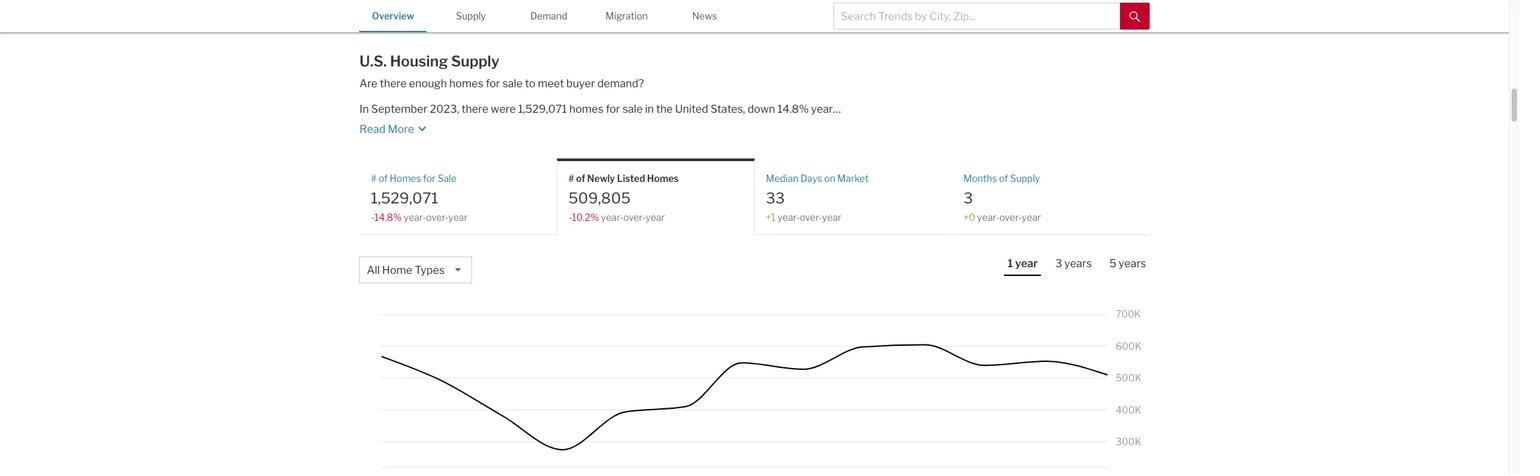 Task type: locate. For each thing, give the bounding box(es) containing it.
homes right the listed
[[647, 173, 679, 184]]

1 horizontal spatial years
[[1119, 257, 1147, 270]]

2 # from the left
[[569, 173, 574, 184]]

1 vertical spatial 1,529,071
[[371, 189, 438, 207]]

2 vertical spatial for
[[423, 173, 436, 184]]

0 horizontal spatial there
[[380, 77, 407, 90]]

supply inside months of supply 3 +0 year-over-year
[[1011, 173, 1041, 184]]

- inside # of homes for sale 1,529,071 -14.8% year-over-year
[[371, 211, 375, 223]]

2 year- from the left
[[601, 211, 624, 223]]

1 year- from the left
[[404, 211, 426, 223]]

supply for u.s. housing supply
[[451, 52, 500, 70]]

#
[[371, 173, 377, 184], [569, 173, 574, 184]]

supply up u.s. housing supply at the left of page
[[456, 10, 486, 22]]

1 vertical spatial 14.8%
[[375, 211, 402, 223]]

year- down the 509,805
[[601, 211, 624, 223]]

year-
[[404, 211, 426, 223], [601, 211, 624, 223], [778, 211, 800, 223], [978, 211, 1000, 223]]

sale
[[438, 173, 457, 184]]

demand link
[[516, 0, 583, 31]]

supply up are there enough homes for sale to meet buyer demand?
[[451, 52, 500, 70]]

1 horizontal spatial homes
[[647, 173, 679, 184]]

read
[[360, 123, 386, 136]]

1 year button
[[1005, 257, 1042, 276]]

1 horizontal spatial for
[[486, 77, 500, 90]]

0 horizontal spatial for
[[423, 173, 436, 184]]

supply link
[[438, 0, 505, 31]]

1 horizontal spatial there
[[462, 103, 489, 116]]

year- inside median days on market 33 +1 year-over-year
[[778, 211, 800, 223]]

year- inside months of supply 3 +0 year-over-year
[[978, 211, 1000, 223]]

# inside "# of newly listed homes 509,805 -10.2% year-over-year"
[[569, 173, 574, 184]]

0 vertical spatial there
[[380, 77, 407, 90]]

1 horizontal spatial homes
[[570, 103, 604, 116]]

homes
[[449, 77, 484, 90], [570, 103, 604, 116]]

1 vertical spatial sale
[[623, 103, 643, 116]]

over- down days
[[800, 211, 823, 223]]

of inside "# of newly listed homes 509,805 -10.2% year-over-year"
[[576, 173, 586, 184]]

years left '5'
[[1065, 257, 1093, 270]]

2 homes from the left
[[647, 173, 679, 184]]

year inside median days on market 33 +1 year-over-year
[[823, 211, 842, 223]]

year- inside # of homes for sale 1,529,071 -14.8% year-over-year
[[404, 211, 426, 223]]

1,529,071 down sale
[[371, 189, 438, 207]]

3 over- from the left
[[800, 211, 823, 223]]

0 horizontal spatial of
[[379, 173, 388, 184]]

september
[[371, 103, 428, 116]]

supply right months
[[1011, 173, 1041, 184]]

year inside # of homes for sale 1,529,071 -14.8% year-over-year
[[449, 211, 468, 223]]

1 vertical spatial supply
[[451, 52, 500, 70]]

# left newly
[[569, 173, 574, 184]]

for up were
[[486, 77, 500, 90]]

homes inside # of homes for sale 1,529,071 -14.8% year-over-year
[[390, 173, 421, 184]]

are
[[360, 77, 378, 90]]

1,529,071 inside # of homes for sale 1,529,071 -14.8% year-over-year
[[371, 189, 438, 207]]

of right months
[[1000, 173, 1009, 184]]

there
[[380, 77, 407, 90], [462, 103, 489, 116]]

4 over- from the left
[[1000, 211, 1022, 223]]

-
[[371, 211, 375, 223], [569, 211, 572, 223]]

read more
[[360, 123, 414, 136]]

sale left to
[[503, 77, 523, 90]]

3 right "1 year"
[[1056, 257, 1063, 270]]

# for 509,805
[[569, 173, 574, 184]]

year- up all home types
[[404, 211, 426, 223]]

over- down sale
[[426, 211, 449, 223]]

2 vertical spatial supply
[[1011, 173, 1041, 184]]

of for 1,529,071
[[379, 173, 388, 184]]

- down the 509,805
[[569, 211, 572, 223]]

1 # from the left
[[371, 173, 377, 184]]

homes up "2023,"
[[449, 77, 484, 90]]

are there enough homes for sale to meet buyer demand?
[[360, 77, 644, 90]]

0 horizontal spatial 1,529,071
[[371, 189, 438, 207]]

2 horizontal spatial for
[[606, 103, 621, 116]]

of down read more on the top left of the page
[[379, 173, 388, 184]]

year- right +1
[[778, 211, 800, 223]]

0 vertical spatial 3
[[964, 189, 973, 207]]

3 year- from the left
[[778, 211, 800, 223]]

3 up +0
[[964, 189, 973, 207]]

0 vertical spatial for
[[486, 77, 500, 90]]

1 vertical spatial for
[[606, 103, 621, 116]]

1 vertical spatial 3
[[1056, 257, 1063, 270]]

2 of from the left
[[576, 173, 586, 184]]

over- inside months of supply 3 +0 year-over-year
[[1000, 211, 1022, 223]]

0 horizontal spatial 14.8%
[[375, 211, 402, 223]]

months
[[964, 173, 998, 184]]

sale left in
[[623, 103, 643, 116]]

1 horizontal spatial 3
[[1056, 257, 1063, 270]]

for left sale
[[423, 173, 436, 184]]

for down demand? at the left top of the page
[[606, 103, 621, 116]]

0 horizontal spatial 3
[[964, 189, 973, 207]]

there right the are
[[380, 77, 407, 90]]

14.8%
[[778, 103, 809, 116], [375, 211, 402, 223]]

year inside button
[[1016, 257, 1038, 270]]

1 homes from the left
[[390, 173, 421, 184]]

of inside months of supply 3 +0 year-over-year
[[1000, 173, 1009, 184]]

down
[[748, 103, 776, 116]]

demand
[[531, 10, 568, 22]]

median
[[766, 173, 799, 184]]

year
[[812, 103, 834, 116], [449, 211, 468, 223], [646, 211, 665, 223], [823, 211, 842, 223], [1022, 211, 1042, 223], [1016, 257, 1038, 270]]

on
[[825, 173, 836, 184]]

1 horizontal spatial 1,529,071
[[518, 103, 567, 116]]

there left were
[[462, 103, 489, 116]]

1 vertical spatial there
[[462, 103, 489, 116]]

1 horizontal spatial 14.8%
[[778, 103, 809, 116]]

over- right +0
[[1000, 211, 1022, 223]]

3 years button
[[1053, 257, 1096, 275]]

overview
[[372, 10, 414, 22]]

homes
[[390, 173, 421, 184], [647, 173, 679, 184]]

5 years
[[1110, 257, 1147, 270]]

0 horizontal spatial homes
[[390, 173, 421, 184]]

year inside months of supply 3 +0 year-over-year
[[1022, 211, 1042, 223]]

0 horizontal spatial -
[[371, 211, 375, 223]]

buyer
[[567, 77, 595, 90]]

- for 509,805
[[569, 211, 572, 223]]

housing
[[390, 52, 448, 70]]

0 vertical spatial 1,529,071
[[518, 103, 567, 116]]

years
[[1065, 257, 1093, 270], [1119, 257, 1147, 270]]

# down read
[[371, 173, 377, 184]]

for
[[486, 77, 500, 90], [606, 103, 621, 116], [423, 173, 436, 184]]

- up all
[[371, 211, 375, 223]]

over- down the listed
[[624, 211, 646, 223]]

3 inside months of supply 3 +0 year-over-year
[[964, 189, 973, 207]]

14.8% inside # of homes for sale 1,529,071 -14.8% year-over-year
[[375, 211, 402, 223]]

2 horizontal spatial of
[[1000, 173, 1009, 184]]

2 over- from the left
[[624, 211, 646, 223]]

of left newly
[[576, 173, 586, 184]]

over-
[[426, 211, 449, 223], [624, 211, 646, 223], [800, 211, 823, 223], [1000, 211, 1022, 223]]

year- right +0
[[978, 211, 1000, 223]]

2 - from the left
[[569, 211, 572, 223]]

sale
[[503, 77, 523, 90], [623, 103, 643, 116]]

1 horizontal spatial of
[[576, 173, 586, 184]]

0 vertical spatial supply
[[456, 10, 486, 22]]

of inside # of homes for sale 1,529,071 -14.8% year-over-year
[[379, 173, 388, 184]]

the
[[657, 103, 673, 116]]

1 horizontal spatial #
[[569, 173, 574, 184]]

homes down buyer
[[570, 103, 604, 116]]

2023,
[[430, 103, 459, 116]]

1,529,071
[[518, 103, 567, 116], [371, 189, 438, 207]]

3
[[964, 189, 973, 207], [1056, 257, 1063, 270]]

10.2%
[[572, 211, 599, 223]]

0 vertical spatial sale
[[503, 77, 523, 90]]

homes left sale
[[390, 173, 421, 184]]

1 years from the left
[[1065, 257, 1093, 270]]

of
[[379, 173, 388, 184], [576, 173, 586, 184], [1000, 173, 1009, 184]]

# inside # of homes for sale 1,529,071 -14.8% year-over-year
[[371, 173, 377, 184]]

were
[[491, 103, 516, 116]]

14.8% right down
[[778, 103, 809, 116]]

in september 2023, there were 1,529,071 homes for sale in the united states, down 14.8% year …
[[360, 103, 842, 116]]

1 - from the left
[[371, 211, 375, 223]]

3 inside button
[[1056, 257, 1063, 270]]

over- inside "# of newly listed homes 509,805 -10.2% year-over-year"
[[624, 211, 646, 223]]

1 of from the left
[[379, 173, 388, 184]]

1 over- from the left
[[426, 211, 449, 223]]

days
[[801, 173, 823, 184]]

2 years from the left
[[1119, 257, 1147, 270]]

newly
[[588, 173, 615, 184]]

4 year- from the left
[[978, 211, 1000, 223]]

supply
[[456, 10, 486, 22], [451, 52, 500, 70], [1011, 173, 1041, 184]]

1 horizontal spatial -
[[569, 211, 572, 223]]

0 horizontal spatial years
[[1065, 257, 1093, 270]]

0 horizontal spatial sale
[[503, 77, 523, 90]]

1,529,071 down meet
[[518, 103, 567, 116]]

more
[[388, 123, 414, 136]]

0 horizontal spatial homes
[[449, 77, 484, 90]]

- inside "# of newly listed homes 509,805 -10.2% year-over-year"
[[569, 211, 572, 223]]

3 of from the left
[[1000, 173, 1009, 184]]

0 horizontal spatial #
[[371, 173, 377, 184]]

14.8% up home
[[375, 211, 402, 223]]

news link
[[671, 0, 739, 31]]

0 vertical spatial homes
[[449, 77, 484, 90]]

for inside # of homes for sale 1,529,071 -14.8% year-over-year
[[423, 173, 436, 184]]

years right '5'
[[1119, 257, 1147, 270]]



Task type: vqa. For each thing, say whether or not it's contained in the screenshot.
walkthrough at the bottom
no



Task type: describe. For each thing, give the bounding box(es) containing it.
types
[[415, 264, 445, 277]]

3 years
[[1056, 257, 1093, 270]]

listed
[[617, 173, 646, 184]]

meet
[[538, 77, 564, 90]]

all
[[367, 264, 380, 277]]

to
[[525, 77, 536, 90]]

all home types
[[367, 264, 445, 277]]

1 year
[[1008, 257, 1038, 270]]

# for 1,529,071
[[371, 173, 377, 184]]

migration link
[[593, 0, 661, 31]]

Search Trends by City, Zip... search field
[[834, 3, 1121, 30]]

1,529,071 for -
[[371, 189, 438, 207]]

united
[[676, 103, 709, 116]]

# of newly listed homes 509,805 -10.2% year-over-year
[[569, 173, 679, 223]]

1
[[1008, 257, 1014, 270]]

1,529,071 for homes
[[518, 103, 567, 116]]

of for 3
[[1000, 173, 1009, 184]]

home
[[382, 264, 413, 277]]

overview link
[[360, 0, 427, 31]]

year- inside "# of newly listed homes 509,805 -10.2% year-over-year"
[[601, 211, 624, 223]]

0 vertical spatial 14.8%
[[778, 103, 809, 116]]

states,
[[711, 103, 746, 116]]

market
[[838, 173, 869, 184]]

median days on market 33 +1 year-over-year
[[766, 173, 869, 223]]

submit search image
[[1130, 11, 1141, 22]]

+1
[[766, 211, 776, 223]]

of for 509,805
[[576, 173, 586, 184]]

in
[[645, 103, 654, 116]]

# of homes for sale 1,529,071 -14.8% year-over-year
[[371, 173, 468, 223]]

1 vertical spatial homes
[[570, 103, 604, 116]]

months of supply 3 +0 year-over-year
[[964, 173, 1042, 223]]

demand?
[[598, 77, 644, 90]]

+0
[[964, 211, 976, 223]]

enough
[[409, 77, 447, 90]]

in
[[360, 103, 369, 116]]

over- inside # of homes for sale 1,529,071 -14.8% year-over-year
[[426, 211, 449, 223]]

1 horizontal spatial sale
[[623, 103, 643, 116]]

u.s. housing supply
[[360, 52, 500, 70]]

- for 1,529,071
[[371, 211, 375, 223]]

…
[[834, 103, 842, 116]]

year inside "# of newly listed homes 509,805 -10.2% year-over-year"
[[646, 211, 665, 223]]

years for 3 years
[[1065, 257, 1093, 270]]

33
[[766, 189, 785, 207]]

5
[[1110, 257, 1117, 270]]

u.s.
[[360, 52, 387, 70]]

read more link
[[360, 117, 913, 137]]

509,805
[[569, 189, 631, 207]]

supply for months of supply 3 +0 year-over-year
[[1011, 173, 1041, 184]]

years for 5 years
[[1119, 257, 1147, 270]]

news
[[693, 10, 717, 22]]

migration
[[606, 10, 648, 22]]

homes inside "# of newly listed homes 509,805 -10.2% year-over-year"
[[647, 173, 679, 184]]

over- inside median days on market 33 +1 year-over-year
[[800, 211, 823, 223]]

5 years button
[[1107, 257, 1150, 275]]



